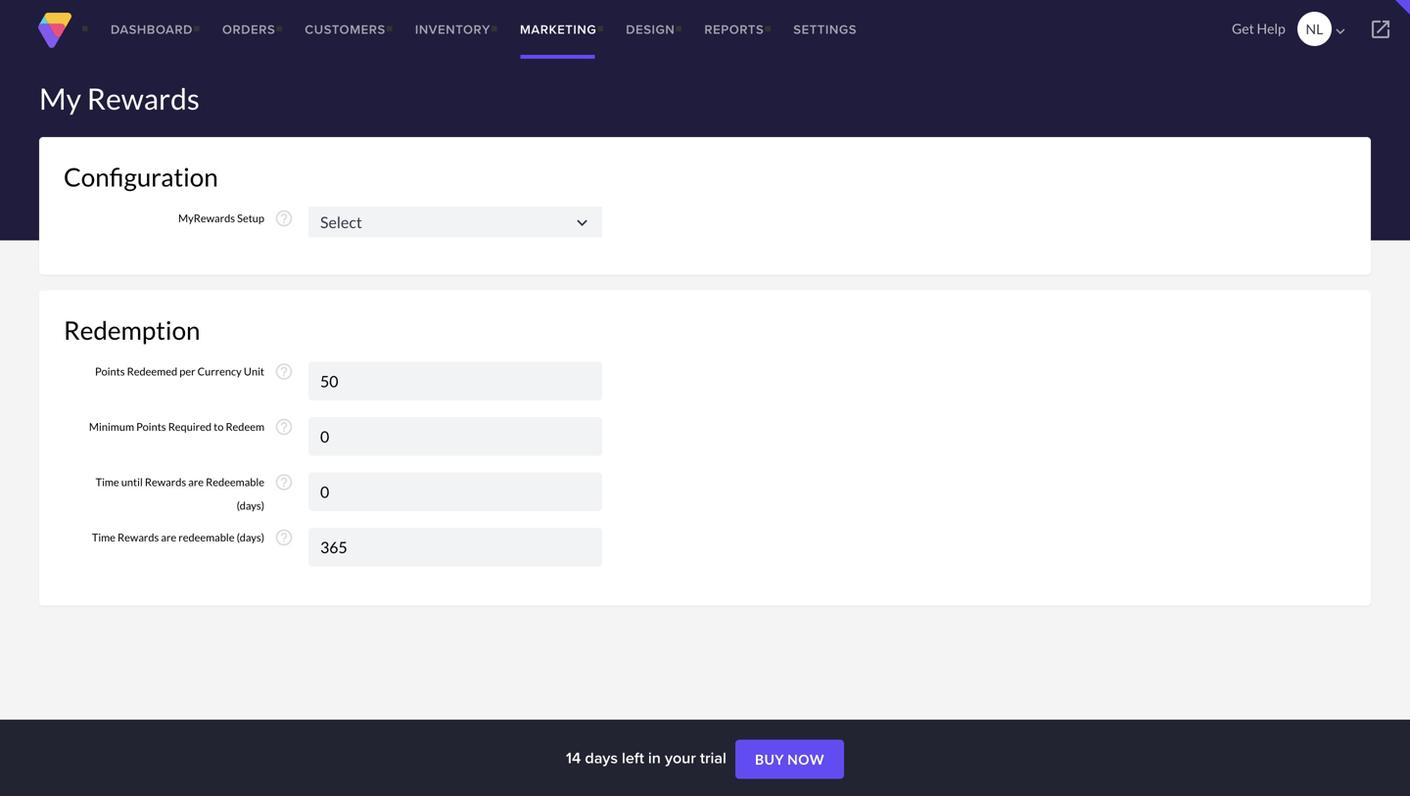 Task type: describe. For each thing, give the bounding box(es) containing it.
14 days left in your trial
[[566, 747, 731, 770]]

now
[[788, 752, 825, 768]]

marketing
[[520, 20, 597, 39]]

 link
[[1352, 0, 1411, 59]]

inventory
[[415, 20, 491, 39]]

days
[[585, 747, 618, 770]]

reports
[[705, 20, 764, 39]]

help_outline for time rewards are redeemable (days) help_outline
[[274, 528, 294, 548]]

time until rewards are redeemable (days) help_outline
[[96, 473, 294, 512]]

customers
[[305, 20, 386, 39]]

(days) inside time rewards are redeemable (days) help_outline
[[237, 531, 265, 544]]

my
[[39, 81, 81, 116]]

buy now
[[755, 752, 825, 768]]

configuration
[[64, 162, 218, 192]]

myrewards
[[178, 212, 235, 225]]

dashboard
[[111, 20, 193, 39]]

rewards for my
[[87, 81, 200, 116]]

minimum points required to redeem help_outline
[[89, 417, 294, 437]]

myrewards setup help_outline
[[178, 209, 294, 228]]

(days) inside the time until rewards are redeemable (days) help_outline
[[237, 499, 265, 512]]

left
[[622, 747, 644, 770]]

required
[[168, 420, 212, 434]]

get
[[1232, 20, 1255, 37]]

nl 
[[1306, 21, 1350, 40]]

nl
[[1306, 21, 1324, 37]]

unit
[[244, 365, 265, 378]]

help_outline for points redeemed per currency unit help_outline
[[274, 362, 294, 382]]

currency
[[198, 365, 242, 378]]

minimum
[[89, 420, 134, 434]]

redeemable
[[206, 476, 265, 489]]


[[1332, 23, 1350, 40]]

trial
[[700, 747, 727, 770]]

time for (days)
[[96, 476, 119, 489]]

my rewards
[[39, 81, 200, 116]]


[[572, 213, 593, 233]]

in
[[648, 747, 661, 770]]



Task type: locate. For each thing, give the bounding box(es) containing it.
help_outline right redeem
[[274, 417, 294, 437]]

time rewards are redeemable (days) help_outline
[[92, 528, 294, 548]]

4 help_outline from the top
[[274, 473, 294, 492]]

points inside points redeemed per currency unit help_outline
[[95, 365, 125, 378]]

until
[[121, 476, 143, 489]]

1 horizontal spatial points
[[136, 420, 166, 434]]

help_outline
[[274, 209, 294, 228], [274, 362, 294, 382], [274, 417, 294, 437], [274, 473, 294, 492], [274, 528, 294, 548]]

1 vertical spatial points
[[136, 420, 166, 434]]

time for help_outline
[[92, 531, 116, 544]]

(days)
[[237, 499, 265, 512], [237, 531, 265, 544]]

0 vertical spatial time
[[96, 476, 119, 489]]

settings
[[794, 20, 857, 39]]

(days) right the redeemable
[[237, 531, 265, 544]]

0 vertical spatial rewards
[[87, 81, 200, 116]]

0 horizontal spatial are
[[161, 531, 177, 544]]

rewards down dashboard link in the top of the page
[[87, 81, 200, 116]]

rewards
[[87, 81, 200, 116], [145, 476, 186, 489], [118, 531, 159, 544]]

are inside the time until rewards are redeemable (days) help_outline
[[188, 476, 204, 489]]

5 help_outline from the top
[[274, 528, 294, 548]]

rewards right until
[[145, 476, 186, 489]]

3 help_outline from the top
[[274, 417, 294, 437]]

redeemed
[[127, 365, 177, 378]]

are left the redeemable
[[161, 531, 177, 544]]

design
[[626, 20, 675, 39]]

help_outline inside the time until rewards are redeemable (days) help_outline
[[274, 473, 294, 492]]

per
[[180, 365, 195, 378]]

2 (days) from the top
[[237, 531, 265, 544]]

rewards inside time rewards are redeemable (days) help_outline
[[118, 531, 159, 544]]

0 horizontal spatial points
[[95, 365, 125, 378]]

points redeemed per currency unit help_outline
[[95, 362, 294, 382]]

points
[[95, 365, 125, 378], [136, 420, 166, 434]]

None field
[[309, 362, 603, 401], [309, 417, 603, 456], [309, 473, 603, 511], [309, 528, 603, 567], [309, 362, 603, 401], [309, 417, 603, 456], [309, 473, 603, 511], [309, 528, 603, 567]]

help_outline right the redeemable
[[274, 528, 294, 548]]

are inside time rewards are redeemable (days) help_outline
[[161, 531, 177, 544]]

14
[[566, 747, 581, 770]]

1 horizontal spatial are
[[188, 476, 204, 489]]

0 vertical spatial points
[[95, 365, 125, 378]]

1 help_outline from the top
[[274, 209, 294, 228]]

0 vertical spatial are
[[188, 476, 204, 489]]

buy now link
[[736, 740, 845, 780]]

1 (days) from the top
[[237, 499, 265, 512]]

rewards for time
[[118, 531, 159, 544]]

help_outline for minimum points required to redeem help_outline
[[274, 417, 294, 437]]


[[1370, 18, 1393, 41]]

points left required
[[136, 420, 166, 434]]

help
[[1258, 20, 1286, 37]]

2 vertical spatial rewards
[[118, 531, 159, 544]]

points left "redeemed"
[[95, 365, 125, 378]]

your
[[665, 747, 696, 770]]

are
[[188, 476, 204, 489], [161, 531, 177, 544]]

get help
[[1232, 20, 1286, 37]]

redeemable
[[179, 531, 235, 544]]

(days) down redeemable
[[237, 499, 265, 512]]

orders
[[222, 20, 276, 39]]

points inside minimum points required to redeem help_outline
[[136, 420, 166, 434]]

1 vertical spatial time
[[92, 531, 116, 544]]

setup
[[237, 212, 265, 225]]

rewards inside the time until rewards are redeemable (days) help_outline
[[145, 476, 186, 489]]

buy
[[755, 752, 785, 768]]

1 vertical spatial (days)
[[237, 531, 265, 544]]

time
[[96, 476, 119, 489], [92, 531, 116, 544]]

dashboard link
[[96, 0, 208, 59]]

to
[[214, 420, 224, 434]]

redeem
[[226, 420, 265, 434]]

1 vertical spatial are
[[161, 531, 177, 544]]

help_outline right redeemable
[[274, 473, 294, 492]]

time inside time rewards are redeemable (days) help_outline
[[92, 531, 116, 544]]

are left redeemable
[[188, 476, 204, 489]]

2 help_outline from the top
[[274, 362, 294, 382]]

0 vertical spatial (days)
[[237, 499, 265, 512]]

help_outline right setup
[[274, 209, 294, 228]]

redemption
[[64, 315, 200, 345]]

rewards down until
[[118, 531, 159, 544]]

help_outline right unit
[[274, 362, 294, 382]]

time inside the time until rewards are redeemable (days) help_outline
[[96, 476, 119, 489]]

1 vertical spatial rewards
[[145, 476, 186, 489]]

None text field
[[309, 207, 603, 238]]



Task type: vqa. For each thing, say whether or not it's contained in the screenshot.
left the 'Points'
yes



